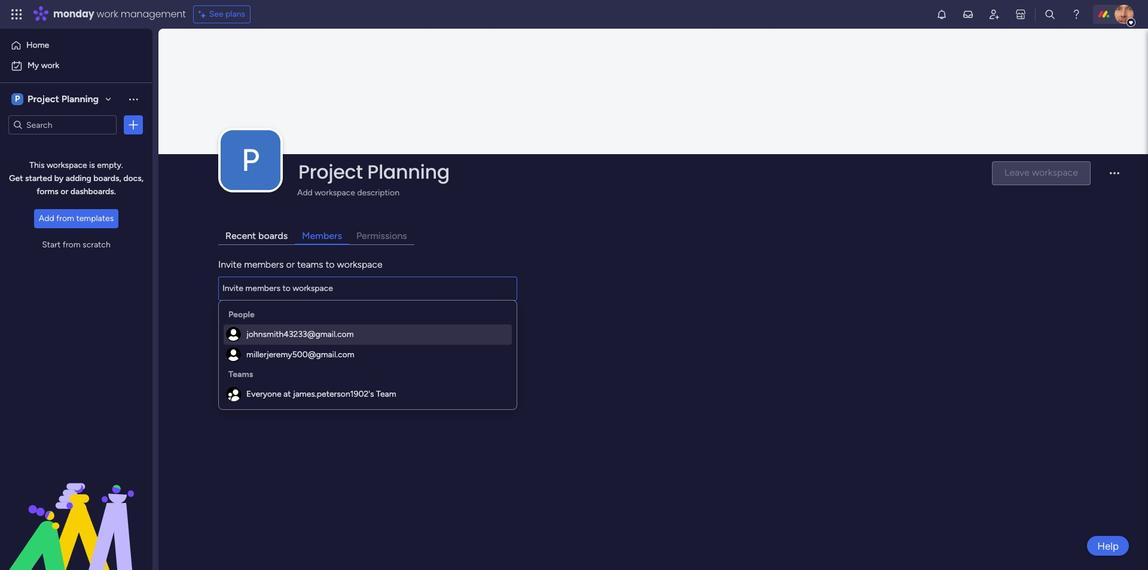 Task type: vqa. For each thing, say whether or not it's contained in the screenshot.
text box
yes



Task type: locate. For each thing, give the bounding box(es) containing it.
1 horizontal spatial add
[[297, 188, 313, 198]]

project planning
[[28, 93, 99, 105], [298, 158, 450, 185]]

or left the teams
[[286, 259, 295, 270]]

johnsmith43233@gmail.com link
[[224, 325, 512, 345]]

1 vertical spatial p
[[241, 142, 260, 179]]

1 vertical spatial workspace
[[315, 188, 355, 198]]

0 vertical spatial project
[[28, 93, 59, 105]]

members
[[302, 230, 342, 242], [218, 321, 259, 332]]

add
[[297, 188, 313, 198], [39, 213, 54, 223]]

/
[[263, 321, 267, 332]]

0 horizontal spatial project
[[28, 93, 59, 105]]

project planning up 'search in workspace' field
[[28, 93, 99, 105]]

project
[[28, 93, 59, 105], [298, 158, 363, 185]]

0 vertical spatial or
[[61, 186, 68, 196]]

from up start from scratch
[[56, 213, 74, 223]]

invite members or teams to workspace
[[218, 259, 383, 270]]

everyone at james.peterson1902's team
[[246, 389, 396, 400]]

get
[[9, 173, 23, 183]]

0 vertical spatial members
[[302, 230, 342, 242]]

members / 1
[[218, 321, 276, 332]]

p inside image
[[241, 142, 260, 179]]

work inside option
[[41, 60, 59, 71]]

workspace left description
[[315, 188, 355, 198]]

workspace image
[[221, 130, 280, 190]]

members up to
[[302, 230, 342, 242]]

from
[[56, 213, 74, 223], [63, 240, 81, 250]]

james peterson
[[247, 355, 311, 366]]

james peterson link
[[247, 355, 311, 366]]

work for monday
[[97, 7, 118, 21]]

add from templates
[[39, 213, 114, 223]]

adding
[[66, 173, 91, 183]]

workspace for add
[[315, 188, 355, 198]]

home link
[[7, 36, 145, 55]]

project right workspace icon at the left top of page
[[28, 93, 59, 105]]

lottie animation image
[[0, 450, 153, 571]]

1 vertical spatial add
[[39, 213, 54, 223]]

0 vertical spatial work
[[97, 7, 118, 21]]

see
[[209, 9, 223, 19]]

p
[[15, 94, 20, 104], [241, 142, 260, 179]]

0 horizontal spatial p
[[15, 94, 20, 104]]

add from templates button
[[34, 209, 119, 228]]

1 vertical spatial work
[[41, 60, 59, 71]]

0 horizontal spatial planning
[[61, 93, 99, 105]]

0 horizontal spatial add
[[39, 213, 54, 223]]

1 vertical spatial members
[[218, 321, 259, 332]]

0 vertical spatial add
[[297, 188, 313, 198]]

members down people
[[218, 321, 259, 332]]

boards,
[[93, 173, 121, 183]]

add inside button
[[39, 213, 54, 223]]

start from scratch
[[42, 240, 110, 250]]

workspace options image
[[127, 93, 139, 105]]

team
[[376, 389, 396, 400]]

permissions
[[356, 230, 407, 242]]

p for workspace icon at the left top of page
[[15, 94, 20, 104]]

1 vertical spatial project planning
[[298, 158, 450, 185]]

1 horizontal spatial p
[[241, 142, 260, 179]]

help button
[[1087, 536, 1129, 556]]

add for add workspace description
[[297, 188, 313, 198]]

from right start
[[63, 240, 81, 250]]

1 vertical spatial project
[[298, 158, 363, 185]]

Search in workspace field
[[25, 118, 100, 132]]

add workspace description
[[297, 188, 399, 198]]

work for my
[[41, 60, 59, 71]]

james peterson image
[[1115, 5, 1134, 24]]

notifications image
[[936, 8, 948, 20]]

workspace image
[[11, 93, 23, 106]]

select product image
[[11, 8, 23, 20]]

planning
[[61, 93, 99, 105], [367, 158, 450, 185]]

0 vertical spatial workspace
[[47, 160, 87, 170]]

0 vertical spatial p
[[15, 94, 20, 104]]

or
[[61, 186, 68, 196], [286, 259, 295, 270]]

1
[[272, 321, 276, 332]]

this workspace is empty. get started by adding boards, docs, forms or dashboards.
[[9, 160, 144, 196]]

james.peterson1902's
[[293, 389, 374, 400]]

empty.
[[97, 160, 123, 170]]

dashboards.
[[70, 186, 116, 196]]

work right monday at left
[[97, 7, 118, 21]]

0 horizontal spatial project planning
[[28, 93, 99, 105]]

project planning up description
[[298, 158, 450, 185]]

my work link
[[7, 56, 145, 75]]

work right my
[[41, 60, 59, 71]]

project up "add workspace description"
[[298, 158, 363, 185]]

workspace
[[47, 160, 87, 170], [315, 188, 355, 198], [337, 259, 383, 270]]

0 vertical spatial planning
[[61, 93, 99, 105]]

or down by
[[61, 186, 68, 196]]

boards
[[258, 230, 288, 242]]

see plans button
[[193, 5, 251, 23]]

project planning inside the workspace selection element
[[28, 93, 99, 105]]

from inside button
[[63, 240, 81, 250]]

2 vertical spatial workspace
[[337, 259, 383, 270]]

work
[[97, 7, 118, 21], [41, 60, 59, 71]]

everyone at james.peterson1902's team link
[[224, 385, 512, 405]]

1 horizontal spatial members
[[302, 230, 342, 242]]

0 vertical spatial project planning
[[28, 93, 99, 105]]

from inside button
[[56, 213, 74, 223]]

teams
[[297, 259, 323, 270]]

0 horizontal spatial or
[[61, 186, 68, 196]]

None text field
[[218, 277, 517, 301]]

1 vertical spatial from
[[63, 240, 81, 250]]

start
[[42, 240, 61, 250]]

0 vertical spatial from
[[56, 213, 74, 223]]

1 horizontal spatial work
[[97, 7, 118, 21]]

p inside icon
[[15, 94, 20, 104]]

1 horizontal spatial project
[[298, 158, 363, 185]]

workspace inside this workspace is empty. get started by adding boards, docs, forms or dashboards.
[[47, 160, 87, 170]]

1 vertical spatial planning
[[367, 158, 450, 185]]

templates
[[76, 213, 114, 223]]

planning up description
[[367, 158, 450, 185]]

workspace up "invite members to workspace" text field on the left
[[337, 259, 383, 270]]

Project Planning field
[[295, 158, 982, 185]]

1 horizontal spatial planning
[[367, 158, 450, 185]]

invite
[[218, 259, 242, 270]]

project inside the workspace selection element
[[28, 93, 59, 105]]

1 horizontal spatial or
[[286, 259, 295, 270]]

from for start
[[63, 240, 81, 250]]

planning up 'search in workspace' field
[[61, 93, 99, 105]]

0 horizontal spatial members
[[218, 321, 259, 332]]

workspace up by
[[47, 160, 87, 170]]

1 vertical spatial or
[[286, 259, 295, 270]]

0 horizontal spatial work
[[41, 60, 59, 71]]

p for workspace image
[[241, 142, 260, 179]]



Task type: describe. For each thing, give the bounding box(es) containing it.
planning inside the workspace selection element
[[61, 93, 99, 105]]

Invite members to workspace text field
[[218, 277, 517, 301]]

monday
[[53, 7, 94, 21]]

lottie animation element
[[0, 450, 153, 571]]

teams
[[228, 370, 253, 380]]

workspace for this
[[47, 160, 87, 170]]

docs,
[[123, 173, 144, 183]]

p button
[[221, 130, 280, 190]]

james
[[247, 355, 273, 366]]

update feed image
[[962, 8, 974, 20]]

is
[[89, 160, 95, 170]]

started
[[25, 173, 52, 183]]

management
[[121, 7, 186, 21]]

forms
[[37, 186, 59, 196]]

at
[[283, 389, 291, 400]]

millerjeremy500@gmail.com link
[[224, 345, 512, 365]]

my work option
[[7, 56, 145, 75]]

members
[[244, 259, 284, 270]]

recent
[[225, 230, 256, 242]]

help image
[[1071, 8, 1083, 20]]

v2 ellipsis image
[[1110, 172, 1120, 183]]

scratch
[[83, 240, 110, 250]]

start from scratch button
[[34, 235, 119, 254]]

help
[[1098, 540, 1119, 552]]

add for add from templates
[[39, 213, 54, 223]]

monday work management
[[53, 7, 186, 21]]

search everything image
[[1044, 8, 1056, 20]]

members for members / 1
[[218, 321, 259, 332]]

to
[[326, 259, 335, 270]]

see plans
[[209, 9, 245, 19]]

recent boards
[[225, 230, 288, 242]]

millerjeremy500@gmail.com
[[246, 350, 354, 360]]

description
[[357, 188, 399, 198]]

my
[[28, 60, 39, 71]]

home
[[26, 40, 49, 50]]

everyone
[[246, 389, 281, 400]]

1 horizontal spatial project planning
[[298, 158, 450, 185]]

my work
[[28, 60, 59, 71]]

johnsmith43233@gmail.com
[[246, 330, 354, 340]]

this
[[29, 160, 45, 170]]

members for members
[[302, 230, 342, 242]]

invite members image
[[989, 8, 1001, 20]]

from for add
[[56, 213, 74, 223]]

or inside this workspace is empty. get started by adding boards, docs, forms or dashboards.
[[61, 186, 68, 196]]

home option
[[7, 36, 145, 55]]

by
[[54, 173, 64, 183]]

workspace selection element
[[11, 92, 100, 106]]

options image
[[127, 119, 139, 131]]

plans
[[225, 9, 245, 19]]

people
[[228, 310, 255, 320]]

monday marketplace image
[[1015, 8, 1027, 20]]

peterson
[[275, 355, 311, 366]]



